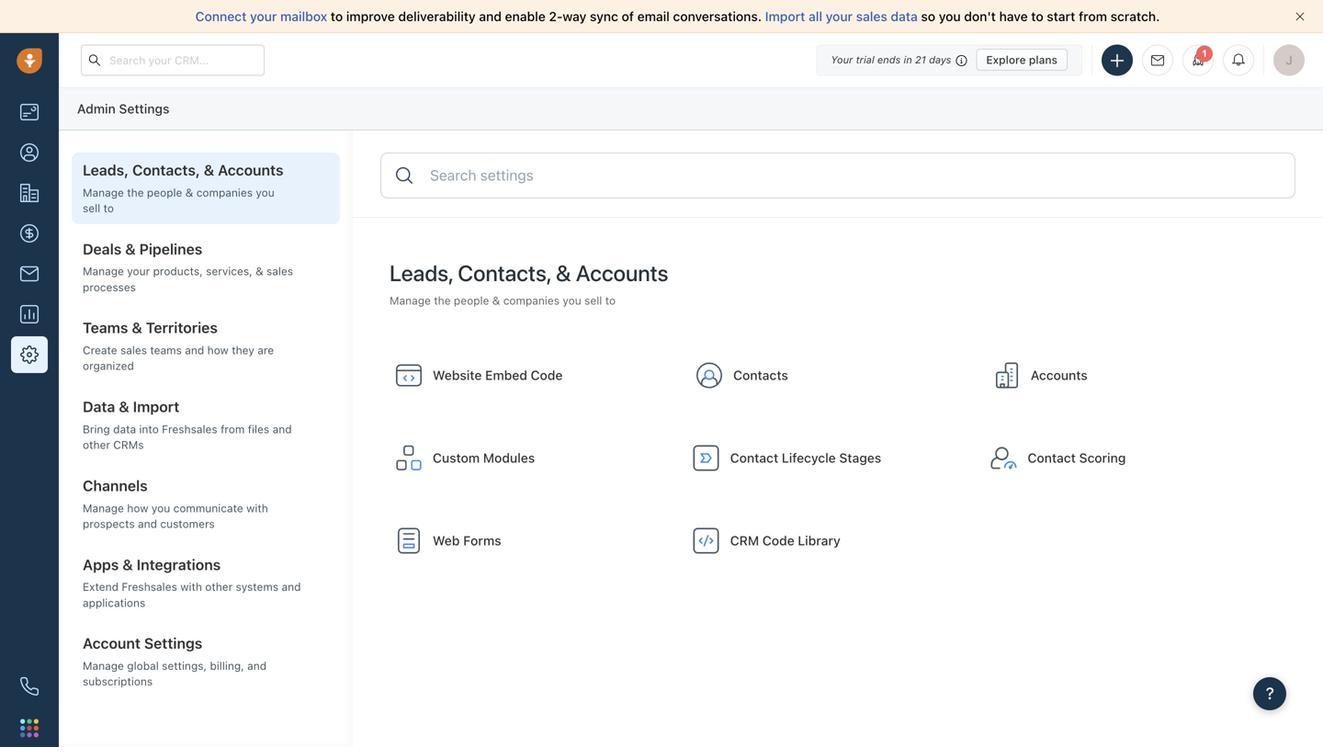 Task type: vqa. For each thing, say whether or not it's contained in the screenshot.


Task type: locate. For each thing, give the bounding box(es) containing it.
1
[[1202, 48, 1207, 59]]

to
[[331, 9, 343, 24], [1031, 9, 1044, 24], [103, 202, 114, 215], [605, 294, 616, 307]]

custom modules
[[433, 450, 535, 465]]

teams & territories create sales teams and how they are organized
[[83, 319, 274, 372]]

extend
[[83, 580, 118, 593]]

1 vertical spatial with
[[180, 580, 202, 593]]

web forms
[[433, 533, 501, 548]]

settings right admin on the left top of page
[[119, 101, 169, 116]]

modules
[[483, 450, 535, 465]]

data up crms
[[113, 423, 136, 435]]

apps & integrations extend freshsales with other systems and applications
[[83, 556, 301, 609]]

&
[[204, 161, 214, 179], [185, 186, 193, 199], [125, 240, 136, 258], [556, 260, 571, 286], [256, 265, 263, 278], [492, 294, 500, 307], [132, 319, 142, 337], [119, 398, 129, 415], [122, 556, 133, 573]]

1 horizontal spatial sales
[[266, 265, 293, 278]]

sales
[[856, 9, 887, 24], [266, 265, 293, 278], [120, 344, 147, 357]]

channels
[[83, 477, 148, 494]]

the up pipelines
[[127, 186, 144, 199]]

1 horizontal spatial accounts
[[576, 260, 669, 286]]

freshsales inside data & import bring data into freshsales from files and other crms
[[162, 423, 217, 435]]

systems
[[236, 580, 279, 593]]

0 vertical spatial code
[[531, 367, 563, 383]]

settings
[[119, 101, 169, 116], [144, 635, 202, 652]]

0 horizontal spatial leads, contacts, & accounts manage the people & companies you sell to
[[83, 161, 283, 215]]

settings inside "account settings manage global settings, billing, and subscriptions"
[[144, 635, 202, 652]]

products,
[[153, 265, 203, 278]]

other left "systems"
[[205, 580, 233, 593]]

manage up subscriptions
[[83, 659, 124, 672]]

contact
[[730, 450, 778, 465], [1028, 450, 1076, 465]]

and right "systems"
[[282, 580, 301, 593]]

with
[[246, 501, 268, 514], [180, 580, 202, 593]]

from inside data & import bring data into freshsales from files and other crms
[[221, 423, 245, 435]]

phone element
[[11, 668, 48, 705]]

0 horizontal spatial your
[[127, 265, 150, 278]]

so
[[921, 9, 936, 24]]

people up pipelines
[[147, 186, 182, 199]]

freshsales down integrations
[[122, 580, 177, 593]]

services,
[[206, 265, 252, 278]]

crms
[[113, 438, 144, 451]]

your right all
[[826, 9, 853, 24]]

1 vertical spatial freshsales
[[122, 580, 177, 593]]

and right files
[[273, 423, 292, 435]]

1 horizontal spatial import
[[765, 9, 805, 24]]

and inside apps & integrations extend freshsales with other systems and applications
[[282, 580, 301, 593]]

customers
[[160, 517, 215, 530]]

contact inside contact scoring link
[[1028, 450, 1076, 465]]

2 horizontal spatial sales
[[856, 9, 887, 24]]

1 horizontal spatial data
[[891, 9, 918, 24]]

contacts,
[[132, 161, 200, 179], [458, 260, 551, 286]]

0 vertical spatial settings
[[119, 101, 169, 116]]

1 vertical spatial how
[[127, 501, 148, 514]]

import all your sales data link
[[765, 9, 921, 24]]

how
[[207, 344, 229, 357], [127, 501, 148, 514]]

integrate your website with the crm to capture leads image
[[394, 361, 424, 390]]

1 vertical spatial code
[[762, 533, 795, 548]]

subscriptions
[[83, 675, 153, 688]]

how inside "teams & territories create sales teams and how they are organized"
[[207, 344, 229, 357]]

freshsales inside apps & integrations extend freshsales with other systems and applications
[[122, 580, 177, 593]]

0 vertical spatial other
[[83, 438, 110, 451]]

import
[[765, 9, 805, 24], [133, 398, 179, 415]]

0 vertical spatial from
[[1079, 9, 1107, 24]]

0 horizontal spatial import
[[133, 398, 179, 415]]

integrations
[[137, 556, 221, 573]]

0 vertical spatial how
[[207, 344, 229, 357]]

with inside channels manage how you communicate with prospects and customers
[[246, 501, 268, 514]]

2 vertical spatial sales
[[120, 344, 147, 357]]

close image
[[1296, 12, 1305, 21]]

code right crm
[[762, 533, 795, 548]]

0 vertical spatial data
[[891, 9, 918, 24]]

0 horizontal spatial sales
[[120, 344, 147, 357]]

contact scoring link
[[980, 424, 1273, 492]]

leads, contacts, & accounts manage the people & companies you sell to
[[83, 161, 283, 215], [390, 260, 669, 307]]

1 vertical spatial sales
[[266, 265, 293, 278]]

sell
[[83, 202, 100, 215], [585, 294, 602, 307]]

website
[[433, 367, 482, 383]]

the up website
[[434, 294, 451, 307]]

send email image
[[1151, 55, 1164, 66]]

people up website
[[454, 294, 489, 307]]

with right communicate
[[246, 501, 268, 514]]

0 horizontal spatial with
[[180, 580, 202, 593]]

2 horizontal spatial accounts
[[1031, 367, 1088, 383]]

1 horizontal spatial with
[[246, 501, 268, 514]]

freshworks switcher image
[[20, 719, 39, 737]]

stages
[[839, 450, 881, 465]]

0 vertical spatial the
[[127, 186, 144, 199]]

manage
[[83, 186, 124, 199], [83, 265, 124, 278], [390, 294, 431, 307], [83, 501, 124, 514], [83, 659, 124, 672]]

1 vertical spatial other
[[205, 580, 233, 593]]

0 vertical spatial leads,
[[83, 161, 129, 179]]

accounts
[[218, 161, 283, 179], [576, 260, 669, 286], [1031, 367, 1088, 383]]

how left they
[[207, 344, 229, 357]]

settings up 'settings,'
[[144, 635, 202, 652]]

and right "billing,"
[[247, 659, 267, 672]]

deals & pipelines manage your products, services, & sales processes
[[83, 240, 293, 293]]

and
[[479, 9, 502, 24], [185, 344, 204, 357], [273, 423, 292, 435], [138, 517, 157, 530], [282, 580, 301, 593], [247, 659, 267, 672]]

1 vertical spatial from
[[221, 423, 245, 435]]

0 vertical spatial sales
[[856, 9, 887, 24]]

sales inside deals & pipelines manage your products, services, & sales processes
[[266, 265, 293, 278]]

prospects
[[83, 517, 135, 530]]

Search your CRM... text field
[[81, 45, 265, 76]]

0 vertical spatial freshsales
[[162, 423, 217, 435]]

apps
[[83, 556, 119, 573]]

0 vertical spatial leads, contacts, & accounts manage the people & companies you sell to
[[83, 161, 283, 215]]

deals
[[83, 240, 122, 258]]

with down integrations
[[180, 580, 202, 593]]

sales right the services,
[[266, 265, 293, 278]]

with for integrations
[[180, 580, 202, 593]]

freshsales right the into
[[162, 423, 217, 435]]

manage inside "account settings manage global settings, billing, and subscriptions"
[[83, 659, 124, 672]]

data left so
[[891, 9, 918, 24]]

1 horizontal spatial how
[[207, 344, 229, 357]]

improve
[[346, 9, 395, 24]]

settings,
[[162, 659, 207, 672]]

and inside data & import bring data into freshsales from files and other crms
[[273, 423, 292, 435]]

sales up organized
[[120, 344, 147, 357]]

companies up website embed code link
[[503, 294, 560, 307]]

1 vertical spatial settings
[[144, 635, 202, 652]]

0 horizontal spatial leads,
[[83, 161, 129, 179]]

1 vertical spatial import
[[133, 398, 179, 415]]

1 horizontal spatial leads,
[[390, 260, 453, 286]]

0 horizontal spatial how
[[127, 501, 148, 514]]

0 horizontal spatial other
[[83, 438, 110, 451]]

manage &amp; customize fields associated with accounts image
[[992, 361, 1022, 390]]

contact right set up stages and milestones to track your contact's journey image
[[730, 450, 778, 465]]

2 contact from the left
[[1028, 450, 1076, 465]]

your inside deals & pipelines manage your products, services, & sales processes
[[127, 265, 150, 278]]

& inside apps & integrations extend freshsales with other systems and applications
[[122, 556, 133, 573]]

account settings manage global settings, billing, and subscriptions
[[83, 635, 267, 688]]

enable
[[505, 9, 546, 24]]

conversations.
[[673, 9, 762, 24]]

other
[[83, 438, 110, 451], [205, 580, 233, 593]]

1 vertical spatial companies
[[503, 294, 560, 307]]

automatically create contacts when website visitors sign up image
[[394, 526, 424, 555]]

1 horizontal spatial companies
[[503, 294, 560, 307]]

freshsales
[[162, 423, 217, 435], [122, 580, 177, 593]]

manage up processes
[[83, 265, 124, 278]]

and inside channels manage how you communicate with prospects and customers
[[138, 517, 157, 530]]

0 vertical spatial companies
[[196, 186, 253, 199]]

code right embed
[[531, 367, 563, 383]]

deliverability
[[398, 9, 476, 24]]

with inside apps & integrations extend freshsales with other systems and applications
[[180, 580, 202, 593]]

0 horizontal spatial accounts
[[218, 161, 283, 179]]

are
[[258, 344, 274, 357]]

sync
[[590, 9, 618, 24]]

& inside "teams & territories create sales teams and how they are organized"
[[132, 319, 142, 337]]

0 vertical spatial people
[[147, 186, 182, 199]]

import left all
[[765, 9, 805, 24]]

1 horizontal spatial leads, contacts, & accounts manage the people & companies you sell to
[[390, 260, 669, 307]]

communicate
[[173, 501, 243, 514]]

companies up pipelines
[[196, 186, 253, 199]]

0 vertical spatial with
[[246, 501, 268, 514]]

from right start
[[1079, 9, 1107, 24]]

files
[[248, 423, 269, 435]]

and down territories
[[185, 344, 204, 357]]

2-
[[549, 9, 563, 24]]

your left mailbox
[[250, 9, 277, 24]]

you
[[939, 9, 961, 24], [256, 186, 275, 199], [563, 294, 581, 307], [151, 501, 170, 514]]

0 horizontal spatial from
[[221, 423, 245, 435]]

1 vertical spatial contacts,
[[458, 260, 551, 286]]

leads,
[[83, 161, 129, 179], [390, 260, 453, 286]]

manage up integrate your website with the crm to capture leads image
[[390, 294, 431, 307]]

1 contact from the left
[[730, 450, 778, 465]]

1 vertical spatial leads, contacts, & accounts manage the people & companies you sell to
[[390, 260, 669, 307]]

1 horizontal spatial sell
[[585, 294, 602, 307]]

1 horizontal spatial code
[[762, 533, 795, 548]]

1 horizontal spatial other
[[205, 580, 233, 593]]

0 horizontal spatial data
[[113, 423, 136, 435]]

manage &amp; customize fields associated with contacts image
[[695, 361, 724, 390]]

from left files
[[221, 423, 245, 435]]

and right prospects at left bottom
[[138, 517, 157, 530]]

0 vertical spatial accounts
[[218, 161, 283, 179]]

crm
[[730, 533, 759, 548]]

processes
[[83, 281, 136, 293]]

web
[[433, 533, 460, 548]]

0 vertical spatial sell
[[83, 202, 100, 215]]

mailbox
[[280, 9, 327, 24]]

code
[[531, 367, 563, 383], [762, 533, 795, 548]]

how down channels
[[127, 501, 148, 514]]

sales up the trial
[[856, 9, 887, 24]]

import up the into
[[133, 398, 179, 415]]

scoring
[[1079, 450, 1126, 465]]

0 horizontal spatial companies
[[196, 186, 253, 199]]

1 horizontal spatial people
[[454, 294, 489, 307]]

people
[[147, 186, 182, 199], [454, 294, 489, 307]]

1 horizontal spatial contacts,
[[458, 260, 551, 286]]

contacts
[[733, 367, 788, 383]]

and inside "teams & territories create sales teams and how they are organized"
[[185, 344, 204, 357]]

how inside channels manage how you communicate with prospects and customers
[[127, 501, 148, 514]]

territories
[[146, 319, 218, 337]]

other inside apps & integrations extend freshsales with other systems and applications
[[205, 580, 233, 593]]

contact right use freddy's ai/ml capabilities to give your contacts a score out of 100 icon in the right of the page
[[1028, 450, 1076, 465]]

your up processes
[[127, 265, 150, 278]]

1 vertical spatial data
[[113, 423, 136, 435]]

0 horizontal spatial contact
[[730, 450, 778, 465]]

1 vertical spatial sell
[[585, 294, 602, 307]]

admin
[[77, 101, 116, 116]]

they
[[232, 344, 254, 357]]

0 horizontal spatial sell
[[83, 202, 100, 215]]

manage inside deals & pipelines manage your products, services, & sales processes
[[83, 265, 124, 278]]

contact inside contact lifecycle stages link
[[730, 450, 778, 465]]

1 horizontal spatial contact
[[1028, 450, 1076, 465]]

other down the bring
[[83, 438, 110, 451]]

of
[[622, 9, 634, 24]]

manage up prospects at left bottom
[[83, 501, 124, 514]]

1 horizontal spatial the
[[434, 294, 451, 307]]

and left the enable
[[479, 9, 502, 24]]

2 vertical spatial accounts
[[1031, 367, 1088, 383]]

have
[[999, 9, 1028, 24]]

1 vertical spatial the
[[434, 294, 451, 307]]

contact lifecycle stages
[[730, 450, 881, 465]]

0 horizontal spatial contacts,
[[132, 161, 200, 179]]



Task type: describe. For each thing, give the bounding box(es) containing it.
other inside data & import bring data into freshsales from files and other crms
[[83, 438, 110, 451]]

channels manage how you communicate with prospects and customers
[[83, 477, 268, 530]]

data & import bring data into freshsales from files and other crms
[[83, 398, 292, 451]]

explore plans link
[[976, 49, 1068, 71]]

2 horizontal spatial your
[[826, 9, 853, 24]]

1 vertical spatial people
[[454, 294, 489, 307]]

with for how
[[246, 501, 268, 514]]

lifecycle
[[782, 450, 836, 465]]

your
[[831, 54, 853, 66]]

1 vertical spatial leads,
[[390, 260, 453, 286]]

organized
[[83, 359, 134, 372]]

phone image
[[20, 677, 39, 696]]

start
[[1047, 9, 1075, 24]]

library
[[798, 533, 841, 548]]

1 vertical spatial accounts
[[576, 260, 669, 286]]

0 horizontal spatial the
[[127, 186, 144, 199]]

teams
[[150, 344, 182, 357]]

and inside "account settings manage global settings, billing, and subscriptions"
[[247, 659, 267, 672]]

forms
[[463, 533, 501, 548]]

manage inside channels manage how you communicate with prospects and customers
[[83, 501, 124, 514]]

embed
[[485, 367, 527, 383]]

way
[[563, 9, 587, 24]]

pipelines
[[139, 240, 202, 258]]

1 horizontal spatial from
[[1079, 9, 1107, 24]]

accounts link
[[983, 341, 1276, 409]]

account
[[83, 635, 141, 652]]

custom
[[433, 450, 480, 465]]

don't
[[964, 9, 996, 24]]

admin settings
[[77, 101, 169, 116]]

1 horizontal spatial your
[[250, 9, 277, 24]]

website embed code
[[433, 367, 563, 383]]

applications
[[83, 596, 145, 609]]

in
[[904, 54, 912, 66]]

into
[[139, 423, 159, 435]]

plans
[[1029, 53, 1058, 66]]

21
[[915, 54, 926, 66]]

your trial ends in 21 days
[[831, 54, 951, 66]]

1 link
[[1183, 45, 1214, 76]]

data inside data & import bring data into freshsales from files and other crms
[[113, 423, 136, 435]]

email
[[637, 9, 670, 24]]

contact lifecycle stages link
[[682, 424, 975, 492]]

contact for contact lifecycle stages
[[730, 450, 778, 465]]

website embed code link
[[385, 341, 678, 409]]

use freddy's ai/ml capabilities to give your contacts a score out of 100 image
[[989, 443, 1019, 473]]

explore plans
[[986, 53, 1058, 66]]

global
[[127, 659, 159, 672]]

contact for contact scoring
[[1028, 450, 1076, 465]]

contacts link
[[686, 341, 978, 409]]

bring
[[83, 423, 110, 435]]

connect
[[195, 9, 247, 24]]

explore
[[986, 53, 1026, 66]]

web forms link
[[385, 507, 678, 575]]

days
[[929, 54, 951, 66]]

teams
[[83, 319, 128, 337]]

import inside data & import bring data into freshsales from files and other crms
[[133, 398, 179, 415]]

crm code library link
[[682, 507, 975, 575]]

& inside data & import bring data into freshsales from files and other crms
[[119, 398, 129, 415]]

settings for admin
[[119, 101, 169, 116]]

manage up deals
[[83, 186, 124, 199]]

create
[[83, 344, 117, 357]]

ends
[[877, 54, 901, 66]]

accounts inside accounts link
[[1031, 367, 1088, 383]]

0 horizontal spatial people
[[147, 186, 182, 199]]

0 vertical spatial import
[[765, 9, 805, 24]]

billing,
[[210, 659, 244, 672]]

0 horizontal spatial code
[[531, 367, 563, 383]]

trial
[[856, 54, 875, 66]]

custom modules link
[[385, 424, 678, 492]]

you inside channels manage how you communicate with prospects and customers
[[151, 501, 170, 514]]

sales inside "teams & territories create sales teams and how they are organized"
[[120, 344, 147, 357]]

scratch.
[[1111, 9, 1160, 24]]

a set of code libraries to add, track and update contacts image
[[692, 526, 721, 555]]

crm code library
[[730, 533, 841, 548]]

contact scoring
[[1028, 450, 1126, 465]]

settings for account
[[144, 635, 202, 652]]

all
[[809, 9, 822, 24]]

set up stages and milestones to track your contact's journey image
[[692, 443, 721, 473]]

0 vertical spatial contacts,
[[132, 161, 200, 179]]

connect your mailbox link
[[195, 9, 331, 24]]

build unique modules tailored to your business operations image
[[394, 443, 424, 473]]

connect your mailbox to improve deliverability and enable 2-way sync of email conversations. import all your sales data so you don't have to start from scratch.
[[195, 9, 1160, 24]]

Search settings text field
[[428, 164, 1281, 187]]

data
[[83, 398, 115, 415]]



